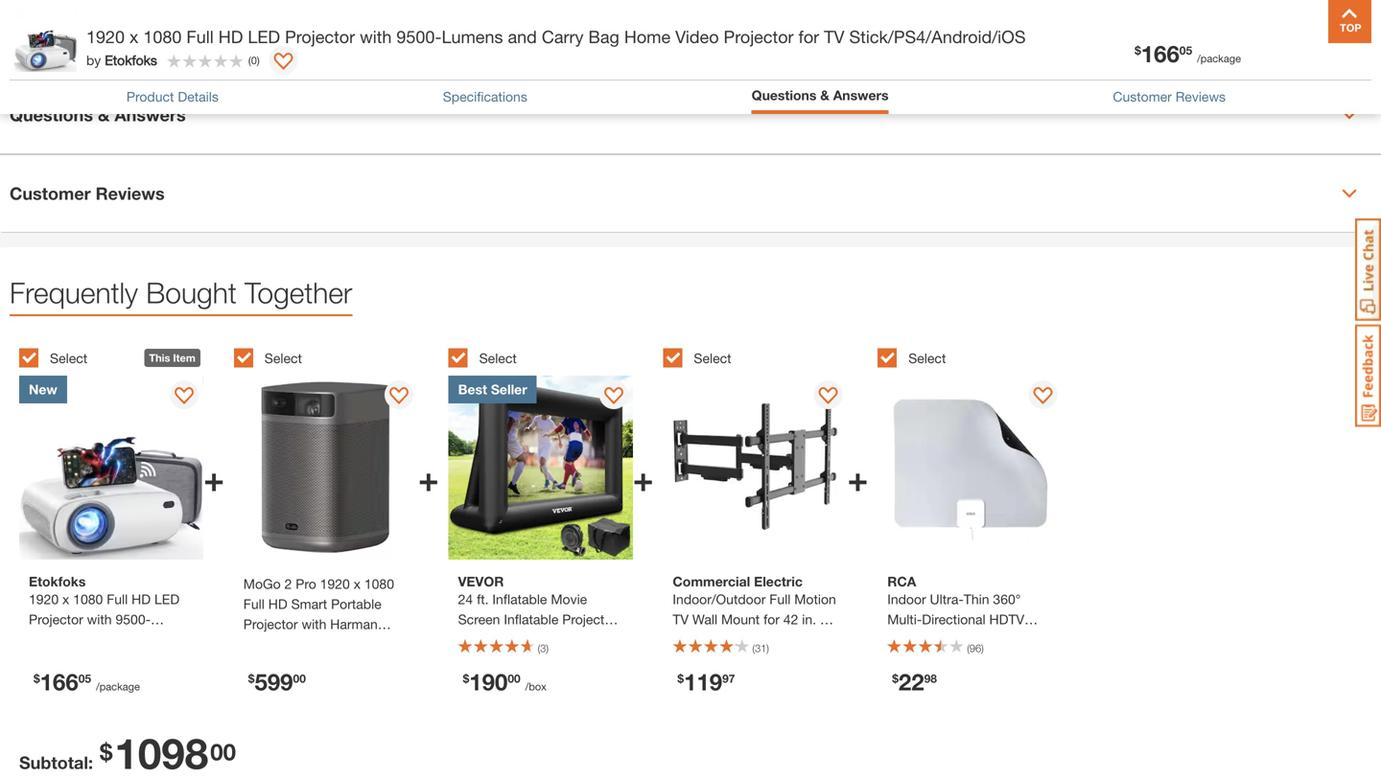 Task type: vqa. For each thing, say whether or not it's contained in the screenshot.
the left /package
yes



Task type: describe. For each thing, give the bounding box(es) containing it.
+ for 2 / 5 group
[[418, 458, 439, 499]]

( for /box
[[538, 643, 540, 655]]

electric
[[754, 574, 803, 590]]

0 vertical spatial tv
[[824, 26, 844, 47]]

96
[[970, 643, 981, 655]]

90
[[673, 632, 688, 648]]

select for 4 / 5 group
[[694, 350, 731, 366]]

feedback.
[[351, 37, 411, 53]]

indoor/outdoor full motion tv wall mount for 42 in. - 90 in. tvs image
[[663, 376, 847, 560]]

indoor/outdoor
[[673, 592, 766, 608]]

mogo 2 pro 1920 x 1080 full hd smart portable projector with harman kardon speaker, android tv and 900 lumens image
[[234, 376, 418, 560]]

item
[[173, 352, 195, 364]]

specifications
[[443, 89, 527, 104]]

/package inside "1 / 5" group
[[96, 681, 140, 694]]

android
[[347, 637, 392, 653]]

$ inside "1 / 5" group
[[34, 672, 40, 686]]

wall
[[692, 612, 717, 628]]

improve
[[97, 37, 145, 53]]

pro
[[296, 577, 316, 592]]

1 vertical spatial inflatable
[[504, 612, 559, 628]]

motion
[[794, 592, 836, 608]]

1 vertical spatial questions & answers
[[10, 105, 186, 125]]

this item
[[149, 352, 195, 364]]

360-
[[458, 652, 486, 668]]

1 screen from the top
[[458, 612, 500, 628]]

display image inside 2 / 5 group
[[389, 387, 409, 407]]

ft.
[[477, 592, 489, 608]]

+ for 4 / 5 group
[[847, 458, 868, 499]]

0 vertical spatial 166
[[1141, 40, 1179, 67]]

0 vertical spatial inflatable
[[492, 592, 547, 608]]

thin
[[964, 592, 989, 608]]

166 inside "1 / 5" group
[[40, 669, 78, 696]]

1 vertical spatial in.
[[691, 632, 706, 648]]

provide
[[302, 37, 347, 53]]

kardon
[[243, 637, 287, 653]]

0
[[251, 54, 257, 66]]

x inside mogo 2 pro 1920 x 1080 full hd smart portable projector with harman kardon speaker, android tv and 900 lumens $ 599 00
[[354, 577, 361, 592]]

00 inside subtotal: $ 1098 00
[[210, 739, 236, 766]]

mogo
[[243, 577, 281, 592]]

98
[[924, 672, 937, 686]]

together
[[245, 276, 352, 310]]

commercial
[[673, 574, 750, 590]]

24 ft. inflatable movie screen inflatable projector screen for outside with 360-watt air blower for outdoor movie use image
[[448, 376, 633, 560]]

9500-
[[396, 26, 442, 47]]

24
[[458, 592, 473, 608]]

ultra-
[[930, 592, 964, 608]]

$ inside $ 119 97
[[678, 672, 684, 686]]

blower
[[537, 652, 579, 668]]

indoor ultra-thin 360° multi-directional hdtv antenna with 45-mile range image
[[878, 376, 1062, 560]]

top button
[[1328, 0, 1371, 43]]

hd inside mogo 2 pro 1920 x 1080 full hd smart portable projector with harman kardon speaker, android tv and 900 lumens $ 599 00
[[268, 597, 287, 613]]

product image image
[[14, 10, 77, 72]]

display image inside 3 / 5 group
[[604, 387, 623, 407]]

1 horizontal spatial answers
[[833, 87, 889, 103]]

subtotal:
[[19, 753, 93, 774]]

display image inside "1 / 5" group
[[175, 387, 194, 407]]

harman
[[330, 617, 378, 633]]

1 vertical spatial reviews
[[96, 183, 165, 204]]

full inside mogo 2 pro 1920 x 1080 full hd smart portable projector with harman kardon speaker, android tv and 900 lumens $ 599 00
[[243, 597, 265, 613]]

mogo 2 pro 1920 x 1080 full hd smart portable projector with harman kardon speaker, android tv and 900 lumens link
[[243, 575, 409, 673]]

1 horizontal spatial customer
[[1113, 89, 1172, 104]]

97
[[722, 672, 735, 686]]

( down information? in the top left of the page
[[248, 54, 251, 66]]

00 inside mogo 2 pro 1920 x 1080 full hd smart portable projector with harman kardon speaker, android tv and 900 lumens $ 599 00
[[293, 672, 306, 686]]

subtotal: $ 1098 00
[[19, 729, 236, 779]]

$ 166 05 /package inside "1 / 5" group
[[34, 669, 140, 696]]

tv inside mogo 2 pro 1920 x 1080 full hd smart portable projector with harman kardon speaker, android tv and 900 lumens $ 599 00
[[243, 657, 259, 673]]

$ inside $ 22 98
[[892, 672, 899, 686]]

details
[[178, 89, 219, 104]]

outdoor
[[458, 673, 508, 688]]

1 vertical spatial &
[[98, 105, 110, 125]]

0 vertical spatial $ 166 05 /package
[[1135, 40, 1241, 67]]

how can we improve our product information? provide feedback. link
[[19, 37, 411, 53]]

31
[[755, 643, 767, 655]]

mogo 2 pro 1920 x 1080 full hd smart portable projector with harman kardon speaker, android tv and 900 lumens $ 599 00
[[243, 577, 394, 696]]

+ for 3 / 5 group
[[633, 458, 654, 499]]

vevor
[[458, 574, 504, 590]]

mount
[[721, 612, 760, 628]]

( 31 )
[[752, 643, 769, 655]]

projector inside mogo 2 pro 1920 x 1080 full hd smart portable projector with harman kardon speaker, android tv and 900 lumens $ 599 00
[[243, 617, 298, 633]]

42
[[783, 612, 798, 628]]

stick/ps4/android/ios
[[849, 26, 1026, 47]]

1920 x 1080 full hd led projector with 9500-lumens and carry bag home video projector for tv stick/ps4/android/ios
[[86, 26, 1026, 47]]

best
[[458, 382, 487, 398]]

1 / 5 group
[[19, 338, 224, 724]]

with inside vevor 24 ft. inflatable movie screen inflatable projector screen for outside with 360-watt air blower for outdoor movie use
[[574, 632, 599, 648]]

0 horizontal spatial answers
[[114, 105, 186, 125]]

product
[[127, 89, 174, 104]]

360°
[[993, 592, 1021, 608]]

outside
[[524, 632, 570, 648]]

0 vertical spatial 1920
[[86, 26, 125, 47]]

$ inside $ 190 00 /box
[[463, 672, 469, 686]]

by
[[86, 52, 101, 68]]

commercial electric indoor/outdoor full motion tv wall mount for 42 in. - 90 in. tvs
[[673, 574, 836, 648]]

599
[[255, 669, 293, 696]]

$ 22 98
[[892, 669, 937, 696]]

00 inside $ 190 00 /box
[[508, 672, 520, 686]]

product
[[173, 37, 219, 53]]

bought
[[146, 276, 237, 310]]

0 horizontal spatial questions
[[10, 105, 93, 125]]

display image inside 5 / 5 "group"
[[1033, 387, 1053, 407]]

smart
[[291, 597, 327, 613]]

190
[[469, 669, 508, 696]]

) for /box
[[546, 643, 549, 655]]

45-
[[969, 632, 990, 648]]

1080 inside mogo 2 pro 1920 x 1080 full hd smart portable projector with harman kardon speaker, android tv and 900 lumens $ 599 00
[[364, 577, 394, 592]]

new
[[29, 382, 57, 398]]

+ inside "1 / 5" group
[[204, 458, 224, 499]]

feedback link image
[[1355, 324, 1381, 428]]

0 horizontal spatial x
[[130, 26, 138, 47]]

and inside mogo 2 pro 1920 x 1080 full hd smart portable projector with harman kardon speaker, android tv and 900 lumens $ 599 00
[[263, 657, 286, 673]]

( 0 )
[[248, 54, 260, 66]]

seller
[[491, 382, 527, 398]]

can
[[50, 37, 72, 53]]

) for 22
[[981, 643, 984, 655]]

antenna
[[887, 632, 937, 648]]

tv inside commercial electric indoor/outdoor full motion tv wall mount for 42 in. - 90 in. tvs
[[673, 612, 689, 628]]

-
[[820, 612, 825, 628]]



Task type: locate. For each thing, give the bounding box(es) containing it.
use
[[552, 673, 575, 688]]

0 horizontal spatial 00
[[210, 739, 236, 766]]

display image inside 4 / 5 group
[[819, 387, 838, 407]]

screen down ft. in the left bottom of the page
[[458, 612, 500, 628]]

166
[[1141, 40, 1179, 67], [40, 669, 78, 696]]

1 vertical spatial /package
[[96, 681, 140, 694]]

0 horizontal spatial reviews
[[96, 183, 165, 204]]

1 vertical spatial tv
[[673, 612, 689, 628]]

( down 'directional'
[[967, 643, 970, 655]]

specifications button
[[443, 87, 527, 107], [443, 87, 527, 107]]

1080
[[143, 26, 182, 47], [364, 577, 394, 592]]

2 select from the left
[[265, 350, 302, 366]]

projector inside vevor 24 ft. inflatable movie screen inflatable projector screen for outside with 360-watt air blower for outdoor movie use
[[562, 612, 617, 628]]

1 horizontal spatial movie
[[551, 592, 587, 608]]

0 vertical spatial customer reviews
[[1113, 89, 1226, 104]]

1 vertical spatial x
[[354, 577, 361, 592]]

0 horizontal spatial customer
[[10, 183, 91, 204]]

$ 190 00 /box
[[463, 669, 547, 696]]

full inside commercial electric indoor/outdoor full motion tv wall mount for 42 in. - 90 in. tvs
[[769, 592, 791, 608]]

select inside 5 / 5 "group"
[[908, 350, 946, 366]]

0 horizontal spatial hd
[[218, 26, 243, 47]]

1 vertical spatial 166
[[40, 669, 78, 696]]

1 vertical spatial 05
[[78, 672, 91, 686]]

3 + from the left
[[633, 458, 654, 499]]

portable
[[331, 597, 381, 613]]

05
[[1179, 44, 1192, 57], [78, 672, 91, 686]]

projector
[[285, 26, 355, 47], [724, 26, 794, 47], [562, 612, 617, 628], [243, 617, 298, 633]]

1 horizontal spatial full
[[243, 597, 265, 613]]

1 vertical spatial hd
[[268, 597, 287, 613]]

1 horizontal spatial x
[[354, 577, 361, 592]]

1 vertical spatial 1080
[[364, 577, 394, 592]]

0 horizontal spatial questions & answers
[[10, 105, 186, 125]]

video
[[675, 26, 719, 47]]

lumens up specifications
[[442, 26, 503, 47]]

0 vertical spatial questions
[[752, 87, 817, 103]]

customer
[[1113, 89, 1172, 104], [10, 183, 91, 204]]

in.
[[802, 612, 816, 628], [691, 632, 706, 648]]

2 horizontal spatial full
[[769, 592, 791, 608]]

0 vertical spatial in.
[[802, 612, 816, 628]]

1 horizontal spatial questions & answers
[[752, 87, 889, 103]]

1 horizontal spatial 166
[[1141, 40, 1179, 67]]

in. right 90
[[691, 632, 706, 648]]

select inside 2 / 5 group
[[265, 350, 302, 366]]

/package
[[1197, 52, 1241, 65], [96, 681, 140, 694]]

1 horizontal spatial lumens
[[442, 26, 503, 47]]

00 down speaker,
[[293, 672, 306, 686]]

1 vertical spatial $ 166 05 /package
[[34, 669, 140, 696]]

0 vertical spatial reviews
[[1176, 89, 1226, 104]]

00
[[293, 672, 306, 686], [508, 672, 520, 686], [210, 739, 236, 766]]

we
[[76, 37, 94, 53]]

2 horizontal spatial tv
[[824, 26, 844, 47]]

1 vertical spatial and
[[263, 657, 286, 673]]

hdtv
[[989, 612, 1024, 628]]

full down mogo
[[243, 597, 265, 613]]

3 select from the left
[[479, 350, 517, 366]]

questions & answers
[[752, 87, 889, 103], [10, 105, 186, 125]]

+ inside 2 / 5 group
[[418, 458, 439, 499]]

( inside 4 / 5 group
[[752, 643, 755, 655]]

+
[[204, 458, 224, 499], [418, 458, 439, 499], [633, 458, 654, 499], [847, 458, 868, 499]]

by etokfoks
[[86, 52, 157, 68]]

) inside 3 / 5 group
[[546, 643, 549, 655]]

1 vertical spatial customer reviews
[[10, 183, 165, 204]]

( inside 3 / 5 group
[[538, 643, 540, 655]]

4 select from the left
[[694, 350, 731, 366]]

rca indoor ultra-thin 360° multi-directional hdtv antenna with 45-mile range
[[887, 574, 1024, 668]]

3 / 5 group
[[448, 338, 654, 724]]

1 vertical spatial screen
[[458, 632, 500, 648]]

led
[[248, 26, 280, 47]]

) for 119
[[767, 643, 769, 655]]

1920 inside mogo 2 pro 1920 x 1080 full hd smart portable projector with harman kardon speaker, android tv and 900 lumens $ 599 00
[[320, 577, 350, 592]]

0 horizontal spatial &
[[98, 105, 110, 125]]

1080 up etokfoks
[[143, 26, 182, 47]]

) inside 4 / 5 group
[[767, 643, 769, 655]]

how can we improve our product information? provide feedback.
[[19, 37, 411, 53]]

our
[[149, 37, 169, 53]]

05 inside "1 / 5" group
[[78, 672, 91, 686]]

0 horizontal spatial customer reviews
[[10, 183, 165, 204]]

&
[[820, 87, 829, 103], [98, 105, 110, 125]]

0 vertical spatial x
[[130, 26, 138, 47]]

1 horizontal spatial 1920
[[320, 577, 350, 592]]

select inside 4 / 5 group
[[694, 350, 731, 366]]

vevor 24 ft. inflatable movie screen inflatable projector screen for outside with 360-watt air blower for outdoor movie use
[[458, 574, 617, 688]]

full for 1080
[[186, 26, 214, 47]]

1 horizontal spatial 1080
[[364, 577, 394, 592]]

full for indoor/outdoor
[[769, 592, 791, 608]]

0 horizontal spatial 166
[[40, 669, 78, 696]]

2
[[284, 577, 292, 592]]

2 / 5 group
[[234, 338, 439, 724]]

0 horizontal spatial tv
[[243, 657, 259, 673]]

4 / 5 group
[[663, 338, 868, 724]]

1 horizontal spatial tv
[[673, 612, 689, 628]]

0 horizontal spatial /package
[[96, 681, 140, 694]]

product details
[[127, 89, 219, 104]]

select inside 3 / 5 group
[[479, 350, 517, 366]]

with up speaker,
[[302, 617, 326, 633]]

customer reviews button
[[1113, 87, 1226, 107], [1113, 87, 1226, 107], [0, 155, 1381, 232]]

multi-
[[887, 612, 922, 628]]

full right the our
[[186, 26, 214, 47]]

select for 5 / 5 "group"
[[908, 350, 946, 366]]

lumens down speaker,
[[316, 657, 363, 673]]

+ inside 4 / 5 group
[[847, 458, 868, 499]]

1 horizontal spatial 00
[[293, 672, 306, 686]]

for
[[798, 26, 819, 47], [763, 612, 780, 628], [504, 632, 520, 648], [582, 652, 599, 668]]

how
[[19, 37, 47, 53]]

answers
[[833, 87, 889, 103], [114, 105, 186, 125]]

( 96 )
[[967, 643, 984, 655]]

frequently
[[10, 276, 138, 310]]

questions
[[752, 87, 817, 103], [10, 105, 93, 125]]

bag
[[588, 26, 619, 47]]

select
[[50, 350, 87, 366], [265, 350, 302, 366], [479, 350, 517, 366], [694, 350, 731, 366], [908, 350, 946, 366]]

1 horizontal spatial questions
[[752, 87, 817, 103]]

with left 9500-
[[360, 26, 392, 47]]

projector right led
[[285, 26, 355, 47]]

etokfoks
[[105, 52, 157, 68]]

1 vertical spatial movie
[[512, 673, 548, 688]]

rca
[[887, 574, 916, 590]]

x up portable
[[354, 577, 361, 592]]

( 3 )
[[538, 643, 549, 655]]

1 vertical spatial 1920
[[320, 577, 350, 592]]

4 + from the left
[[847, 458, 868, 499]]

119
[[684, 669, 722, 696]]

$ inside subtotal: $ 1098 00
[[100, 739, 113, 766]]

0 vertical spatial questions & answers
[[752, 87, 889, 103]]

display image
[[274, 53, 293, 72], [175, 387, 194, 407], [389, 387, 409, 407], [604, 387, 623, 407], [819, 387, 838, 407], [1033, 387, 1053, 407]]

0 horizontal spatial 1080
[[143, 26, 182, 47]]

0 horizontal spatial and
[[263, 657, 286, 673]]

2 vertical spatial tv
[[243, 657, 259, 673]]

0 horizontal spatial 1920
[[86, 26, 125, 47]]

+ inside 3 / 5 group
[[633, 458, 654, 499]]

0 vertical spatial &
[[820, 87, 829, 103]]

( right 'air'
[[538, 643, 540, 655]]

0 vertical spatial movie
[[551, 592, 587, 608]]

0 horizontal spatial 05
[[78, 672, 91, 686]]

full
[[186, 26, 214, 47], [769, 592, 791, 608], [243, 597, 265, 613]]

this
[[149, 352, 170, 364]]

caret image
[[1342, 186, 1357, 201]]

1920 right the pro
[[320, 577, 350, 592]]

inflatable up outside on the bottom left
[[504, 612, 559, 628]]

1 horizontal spatial and
[[508, 26, 537, 47]]

00 right 1098 at bottom left
[[210, 739, 236, 766]]

( inside 5 / 5 "group"
[[967, 643, 970, 655]]

x
[[130, 26, 138, 47], [354, 577, 361, 592]]

0 horizontal spatial movie
[[512, 673, 548, 688]]

5 / 5 group
[[878, 338, 1083, 724]]

3
[[540, 643, 546, 655]]

1080 up portable
[[364, 577, 394, 592]]

2 horizontal spatial 00
[[508, 672, 520, 686]]

1 horizontal spatial &
[[820, 87, 829, 103]]

900
[[289, 657, 312, 673]]

1 vertical spatial questions
[[10, 105, 93, 125]]

( down mount
[[752, 643, 755, 655]]

) inside 5 / 5 "group"
[[981, 643, 984, 655]]

0 vertical spatial 1080
[[143, 26, 182, 47]]

with inside mogo 2 pro 1920 x 1080 full hd smart portable projector with harman kardon speaker, android tv and 900 lumens $ 599 00
[[302, 617, 326, 633]]

watt
[[486, 652, 513, 668]]

select for 3 / 5 group
[[479, 350, 517, 366]]

0 vertical spatial screen
[[458, 612, 500, 628]]

range
[[887, 652, 926, 668]]

0 vertical spatial answers
[[833, 87, 889, 103]]

1 horizontal spatial customer reviews
[[1113, 89, 1226, 104]]

$ 119 97
[[678, 669, 735, 696]]

2 screen from the top
[[458, 632, 500, 648]]

for inside commercial electric indoor/outdoor full motion tv wall mount for 42 in. - 90 in. tvs
[[763, 612, 780, 628]]

select for 2 / 5 group
[[265, 350, 302, 366]]

and down kardon in the bottom left of the page
[[263, 657, 286, 673]]

0 horizontal spatial full
[[186, 26, 214, 47]]

00 down 'air'
[[508, 672, 520, 686]]

movie down 'air'
[[512, 673, 548, 688]]

full down electric
[[769, 592, 791, 608]]

0 vertical spatial /package
[[1197, 52, 1241, 65]]

0 horizontal spatial in.
[[691, 632, 706, 648]]

1 vertical spatial customer
[[10, 183, 91, 204]]

tvs
[[709, 632, 732, 648]]

5 select from the left
[[908, 350, 946, 366]]

questions & answers button
[[0, 77, 1381, 153], [752, 85, 889, 109], [752, 85, 889, 105]]

1 horizontal spatial 05
[[1179, 44, 1192, 57]]

home
[[624, 26, 671, 47]]

lumens inside mogo 2 pro 1920 x 1080 full hd smart portable projector with harman kardon speaker, android tv and 900 lumens $ 599 00
[[316, 657, 363, 673]]

air
[[517, 652, 533, 668]]

1 horizontal spatial in.
[[802, 612, 816, 628]]

carry
[[542, 26, 584, 47]]

directional
[[922, 612, 986, 628]]

with
[[360, 26, 392, 47], [302, 617, 326, 633], [574, 632, 599, 648], [941, 632, 966, 648]]

$ inside mogo 2 pro 1920 x 1080 full hd smart portable projector with harman kardon speaker, android tv and 900 lumens $ 599 00
[[248, 672, 255, 686]]

/box
[[525, 681, 547, 694]]

1 + from the left
[[204, 458, 224, 499]]

2 + from the left
[[418, 458, 439, 499]]

projector up outside on the bottom left
[[562, 612, 617, 628]]

0 vertical spatial hd
[[218, 26, 243, 47]]

1 horizontal spatial reviews
[[1176, 89, 1226, 104]]

select for "1 / 5" group
[[50, 350, 87, 366]]

select inside "1 / 5" group
[[50, 350, 87, 366]]

0 horizontal spatial lumens
[[316, 657, 363, 673]]

1 horizontal spatial $ 166 05 /package
[[1135, 40, 1241, 67]]

0 horizontal spatial $ 166 05 /package
[[34, 669, 140, 696]]

1920 up the 'by'
[[86, 26, 125, 47]]

and left 'carry'
[[508, 26, 537, 47]]

information?
[[223, 37, 298, 53]]

projector right the video
[[724, 26, 794, 47]]

speaker,
[[291, 637, 343, 653]]

with up blower
[[574, 632, 599, 648]]

with down 'directional'
[[941, 632, 966, 648]]

1 select from the left
[[50, 350, 87, 366]]

best seller
[[458, 382, 527, 398]]

1 horizontal spatial hd
[[268, 597, 287, 613]]

projector up kardon in the bottom left of the page
[[243, 617, 298, 633]]

screen up 360-
[[458, 632, 500, 648]]

0 vertical spatial customer
[[1113, 89, 1172, 104]]

live chat image
[[1355, 219, 1381, 321]]

( for 22
[[967, 643, 970, 655]]

movie up outside on the bottom left
[[551, 592, 587, 608]]

mile
[[990, 632, 1014, 648]]

0 vertical spatial and
[[508, 26, 537, 47]]

1 vertical spatial lumens
[[316, 657, 363, 673]]

0 vertical spatial 05
[[1179, 44, 1192, 57]]

1098
[[114, 729, 208, 779]]

x up etokfoks
[[130, 26, 138, 47]]

frequently bought together
[[10, 276, 352, 310]]

22
[[899, 669, 924, 696]]

with inside rca indoor ultra-thin 360° multi-directional hdtv antenna with 45-mile range
[[941, 632, 966, 648]]

1 horizontal spatial /package
[[1197, 52, 1241, 65]]

( for 119
[[752, 643, 755, 655]]

1 vertical spatial answers
[[114, 105, 186, 125]]

caret image
[[1342, 107, 1357, 123]]

0 vertical spatial lumens
[[442, 26, 503, 47]]

inflatable right ft. in the left bottom of the page
[[492, 592, 547, 608]]

in. left -
[[802, 612, 816, 628]]



